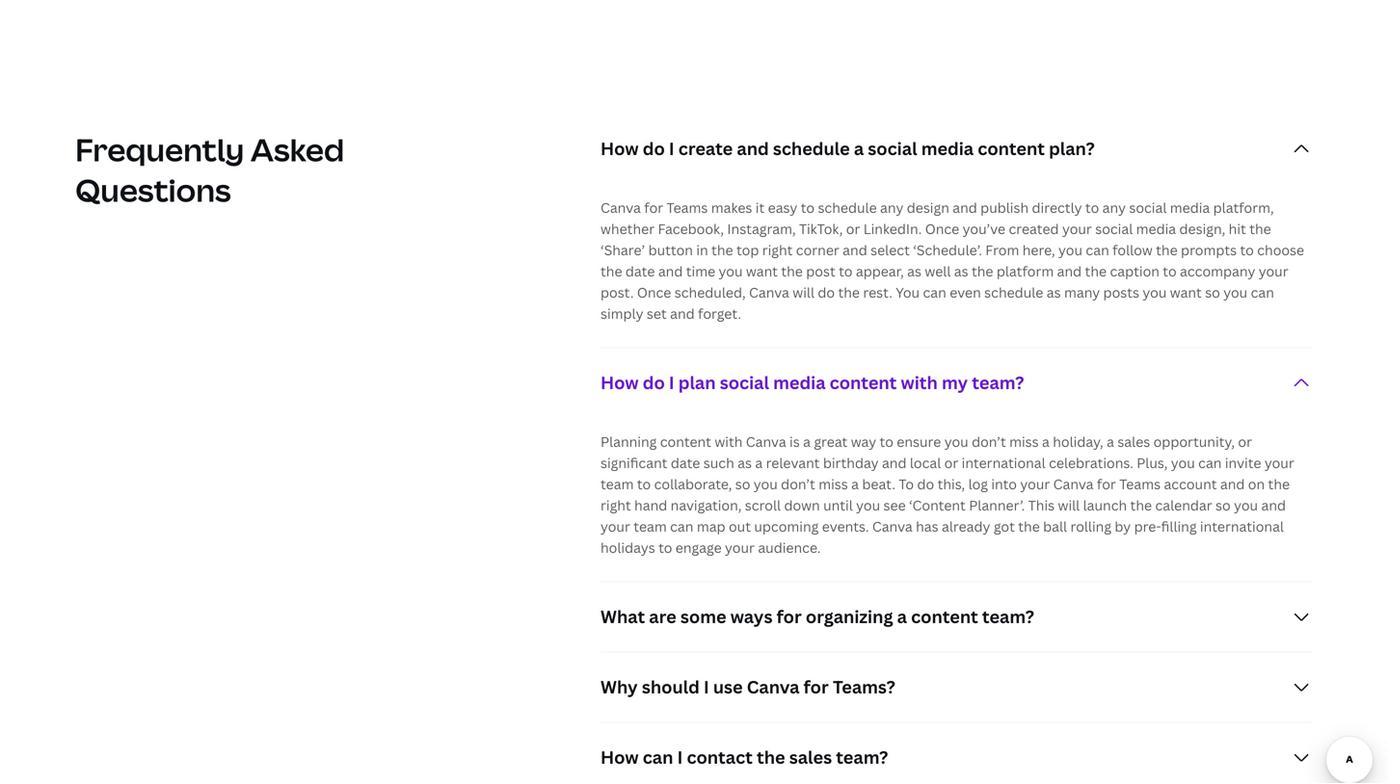 Task type: describe. For each thing, give the bounding box(es) containing it.
to up 'hand'
[[637, 475, 651, 494]]

by
[[1115, 518, 1131, 536]]

planner'.
[[969, 497, 1025, 515]]

appear,
[[856, 262, 904, 281]]

way
[[851, 433, 877, 451]]

media up the design,
[[1170, 199, 1210, 217]]

do inside the 'canva for teams makes it easy to schedule any design and publish directly to any social media platform, whether facebook, instagram, tiktok, or linkedin. once you've created your social media design, hit the 'share' button in the top right corner and select 'schedule'. from here, you can follow the prompts to choose the date and time you want the post to appear, as well as the platform and the caption to accompany your post. once scheduled, canva will do the rest. you can even schedule as many posts you want so you can simply set and forget.'
[[818, 283, 835, 302]]

until
[[824, 497, 853, 515]]

how do i plan social media content with my team? button
[[601, 349, 1313, 418]]

your down choose on the right top of the page
[[1259, 262, 1289, 281]]

0 horizontal spatial international
[[962, 454, 1046, 472]]

a inside dropdown button
[[897, 605, 907, 629]]

as up you at the right of the page
[[908, 262, 922, 281]]

how for how can i contact the sales team?
[[601, 746, 639, 770]]

what are some ways for organizing a content team? button
[[601, 583, 1313, 652]]

set
[[647, 305, 667, 323]]

post.
[[601, 283, 634, 302]]

1 horizontal spatial don't
[[972, 433, 1006, 451]]

even
[[950, 283, 981, 302]]

the up the even
[[972, 262, 994, 281]]

significant
[[601, 454, 668, 472]]

content up "way"
[[830, 371, 897, 395]]

teams inside planning content with canva is a great way to ensure you don't miss a holiday, a sales opportunity, or significant date such as a relevant birthday and local or international celebrations. plus, you can invite your team to collaborate, so you don't miss a beat. to do this, log into your canva for teams account and on the right hand navigation, scroll down until you see 'content planner'. this will launch the calendar so you and your team can map out upcoming events. canva has already got the ball rolling by pre-filling international holidays to engage your audience.
[[1120, 475, 1161, 494]]

how can i contact the sales team? button
[[601, 724, 1313, 784]]

you down top
[[719, 262, 743, 281]]

1 horizontal spatial or
[[945, 454, 959, 472]]

on
[[1249, 475, 1265, 494]]

planning content with canva is a great way to ensure you don't miss a holiday, a sales opportunity, or significant date such as a relevant birthday and local or international celebrations. plus, you can invite your team to collaborate, so you don't miss a beat. to do this, log into your canva for teams account and on the right hand navigation, scroll down until you see 'content planner'. this will launch the calendar so you and your team can map out upcoming events. canva has already got the ball rolling by pre-filling international holidays to engage your audience.
[[601, 433, 1295, 557]]

filling
[[1162, 518, 1197, 536]]

engage
[[676, 539, 722, 557]]

log
[[969, 475, 988, 494]]

a right 'is'
[[803, 433, 811, 451]]

can left follow
[[1086, 241, 1110, 259]]

already
[[942, 518, 991, 536]]

or inside the 'canva for teams makes it easy to schedule any design and publish directly to any social media platform, whether facebook, instagram, tiktok, or linkedin. once you've created your social media design, hit the 'share' button in the top right corner and select 'schedule'. from here, you can follow the prompts to choose the date and time you want the post to appear, as well as the platform and the caption to accompany your post. once scheduled, canva will do the rest. you can even schedule as many posts you want so you can simply set and forget.'
[[846, 220, 861, 238]]

upcoming
[[754, 518, 819, 536]]

can up engage
[[670, 518, 694, 536]]

sales inside dropdown button
[[790, 746, 832, 770]]

great
[[814, 433, 848, 451]]

design,
[[1180, 220, 1226, 238]]

many
[[1065, 283, 1100, 302]]

here,
[[1023, 241, 1056, 259]]

your up on
[[1265, 454, 1295, 472]]

makes
[[711, 199, 753, 217]]

team? inside dropdown button
[[983, 605, 1035, 629]]

to right "way"
[[880, 433, 894, 451]]

to
[[899, 475, 914, 494]]

well
[[925, 262, 951, 281]]

has
[[916, 518, 939, 536]]

account
[[1164, 475, 1217, 494]]

media up follow
[[1137, 220, 1177, 238]]

and up to
[[882, 454, 907, 472]]

teams inside the 'canva for teams makes it easy to schedule any design and publish directly to any social media platform, whether facebook, instagram, tiktok, or linkedin. once you've created your social media design, hit the 'share' button in the top right corner and select 'schedule'. from here, you can follow the prompts to choose the date and time you want the post to appear, as well as the platform and the caption to accompany your post. once scheduled, canva will do the rest. you can even schedule as many posts you want so you can simply set and forget.'
[[667, 199, 708, 217]]

and up many
[[1057, 262, 1082, 281]]

choose
[[1258, 241, 1305, 259]]

a down birthday
[[852, 475, 859, 494]]

planning
[[601, 433, 657, 451]]

rest.
[[863, 283, 893, 302]]

your up this in the right of the page
[[1021, 475, 1050, 494]]

the down this in the right of the page
[[1019, 518, 1040, 536]]

i for plan
[[669, 371, 675, 395]]

relevant
[[766, 454, 820, 472]]

plan?
[[1049, 137, 1095, 160]]

ball
[[1044, 518, 1068, 536]]

simply
[[601, 305, 644, 323]]

sales inside planning content with canva is a great way to ensure you don't miss a holiday, a sales opportunity, or significant date such as a relevant birthday and local or international celebrations. plus, you can invite your team to collaborate, so you don't miss a beat. to do this, log into your canva for teams account and on the right hand navigation, scroll down until you see 'content planner'. this will launch the calendar so you and your team can map out upcoming events. canva has already got the ball rolling by pre-filling international holidays to engage your audience.
[[1118, 433, 1151, 451]]

this
[[1029, 497, 1055, 515]]

to right post at top
[[839, 262, 853, 281]]

2 vertical spatial so
[[1216, 497, 1231, 515]]

what
[[601, 605, 645, 629]]

as left many
[[1047, 283, 1061, 302]]

the right in
[[712, 241, 733, 259]]

for inside planning content with canva is a great way to ensure you don't miss a holiday, a sales opportunity, or significant date such as a relevant birthday and local or international celebrations. plus, you can invite your team to collaborate, so you don't miss a beat. to do this, log into your canva for teams account and on the right hand navigation, scroll down until you see 'content planner'. this will launch the calendar so you and your team can map out upcoming events. canva has already got the ball rolling by pre-filling international holidays to engage your audience.
[[1097, 475, 1116, 494]]

how can i contact the sales team?
[[601, 746, 888, 770]]

as inside planning content with canva is a great way to ensure you don't miss a holiday, a sales opportunity, or significant date such as a relevant birthday and local or international celebrations. plus, you can invite your team to collaborate, so you don't miss a beat. to do this, log into your canva for teams account and on the right hand navigation, scroll down until you see 'content planner'. this will launch the calendar so you and your team can map out upcoming events. canva has already got the ball rolling by pre-filling international holidays to engage your audience.
[[738, 454, 752, 472]]

you up scroll on the bottom right of the page
[[754, 475, 778, 494]]

opportunity,
[[1154, 433, 1235, 451]]

select
[[871, 241, 910, 259]]

a up celebrations.
[[1107, 433, 1115, 451]]

1 any from the left
[[880, 199, 904, 217]]

the right follow
[[1156, 241, 1178, 259]]

plan
[[679, 371, 716, 395]]

right inside the 'canva for teams makes it easy to schedule any design and publish directly to any social media platform, whether facebook, instagram, tiktok, or linkedin. once you've created your social media design, hit the 'share' button in the top right corner and select 'schedule'. from here, you can follow the prompts to choose the date and time you want the post to appear, as well as the platform and the caption to accompany your post. once scheduled, canva will do the rest. you can even schedule as many posts you want so you can simply set and forget.'
[[763, 241, 793, 259]]

with inside how do i plan social media content with my team? dropdown button
[[901, 371, 938, 395]]

your down directly
[[1063, 220, 1092, 238]]

scroll
[[745, 497, 781, 515]]

0 vertical spatial once
[[925, 220, 960, 238]]

my
[[942, 371, 968, 395]]

frequently
[[75, 129, 244, 171]]

down
[[784, 497, 820, 515]]

launch
[[1084, 497, 1127, 515]]

events.
[[822, 518, 869, 536]]

navigation,
[[671, 497, 742, 515]]

1 vertical spatial team
[[634, 518, 667, 536]]

in
[[697, 241, 708, 259]]

teams?
[[833, 676, 896, 700]]

you right ensure
[[945, 433, 969, 451]]

you
[[896, 283, 920, 302]]

to right directly
[[1086, 199, 1100, 217]]

caption
[[1110, 262, 1160, 281]]

and down on
[[1262, 497, 1286, 515]]

can inside dropdown button
[[643, 746, 674, 770]]

do left create
[[643, 137, 665, 160]]

a inside dropdown button
[[854, 137, 864, 160]]

hand
[[635, 497, 668, 515]]

the left post at top
[[781, 262, 803, 281]]

use
[[713, 676, 743, 700]]

1 vertical spatial so
[[736, 475, 751, 494]]

follow
[[1113, 241, 1153, 259]]

directly
[[1032, 199, 1082, 217]]

a left relevant
[[755, 454, 763, 472]]

1 horizontal spatial want
[[1170, 283, 1202, 302]]

0 horizontal spatial want
[[746, 262, 778, 281]]

and down invite
[[1221, 475, 1245, 494]]

the right hit
[[1250, 220, 1272, 238]]

what are some ways for organizing a content team?
[[601, 605, 1035, 629]]

frequently asked questions
[[75, 129, 344, 211]]

date inside the 'canva for teams makes it easy to schedule any design and publish directly to any social media platform, whether facebook, instagram, tiktok, or linkedin. once you've created your social media design, hit the 'share' button in the top right corner and select 'schedule'. from here, you can follow the prompts to choose the date and time you want the post to appear, as well as the platform and the caption to accompany your post. once scheduled, canva will do the rest. you can even schedule as many posts you want so you can simply set and forget.'
[[626, 262, 655, 281]]

date inside planning content with canva is a great way to ensure you don't miss a holiday, a sales opportunity, or significant date such as a relevant birthday and local or international celebrations. plus, you can invite your team to collaborate, so you don't miss a beat. to do this, log into your canva for teams account and on the right hand navigation, scroll down until you see 'content planner'. this will launch the calendar so you and your team can map out upcoming events. canva has already got the ball rolling by pre-filling international holidays to engage your audience.
[[671, 454, 700, 472]]

you down accompany
[[1224, 283, 1248, 302]]

can down well
[[923, 283, 947, 302]]

as up the even
[[954, 262, 969, 281]]

can down opportunity,
[[1199, 454, 1222, 472]]

it
[[756, 199, 765, 217]]

content up the publish
[[978, 137, 1045, 160]]

1 horizontal spatial international
[[1201, 518, 1284, 536]]

why should i use canva for teams?
[[601, 676, 896, 700]]

birthday
[[823, 454, 879, 472]]

'schedule'.
[[913, 241, 983, 259]]

posts
[[1104, 283, 1140, 302]]

with inside planning content with canva is a great way to ensure you don't miss a holiday, a sales opportunity, or significant date such as a relevant birthday and local or international celebrations. plus, you can invite your team to collaborate, so you don't miss a beat. to do this, log into your canva for teams account and on the right hand navigation, scroll down until you see 'content planner'. this will launch the calendar so you and your team can map out upcoming events. canva has already got the ball rolling by pre-filling international holidays to engage your audience.
[[715, 433, 743, 451]]

you've
[[963, 220, 1006, 238]]

beat.
[[862, 475, 896, 494]]

you down beat.
[[856, 497, 881, 515]]

and up you've
[[953, 199, 978, 217]]

0 vertical spatial miss
[[1010, 433, 1039, 451]]

2 horizontal spatial or
[[1239, 433, 1253, 451]]

canva up whether
[[601, 199, 641, 217]]

2 any from the left
[[1103, 199, 1126, 217]]

are
[[649, 605, 677, 629]]

the up pre- at the right
[[1131, 497, 1152, 515]]

holiday,
[[1053, 433, 1104, 451]]

and right set
[[670, 305, 695, 323]]

got
[[994, 518, 1015, 536]]

and inside dropdown button
[[737, 137, 769, 160]]

pre-
[[1135, 518, 1162, 536]]

from
[[986, 241, 1020, 259]]

holidays
[[601, 539, 655, 557]]



Task type: locate. For each thing, give the bounding box(es) containing it.
for up launch
[[1097, 475, 1116, 494]]

will inside planning content with canva is a great way to ensure you don't miss a holiday, a sales opportunity, or significant date such as a relevant birthday and local or international celebrations. plus, you can invite your team to collaborate, so you don't miss a beat. to do this, log into your canva for teams account and on the right hand navigation, scroll down until you see 'content planner'. this will launch the calendar so you and your team can map out upcoming events. canva has already got the ball rolling by pre-filling international holidays to engage your audience.
[[1058, 497, 1080, 515]]

the right contact
[[757, 746, 786, 770]]

for inside the 'canva for teams makes it easy to schedule any design and publish directly to any social media platform, whether facebook, instagram, tiktok, or linkedin. once you've created your social media design, hit the 'share' button in the top right corner and select 'schedule'. from here, you can follow the prompts to choose the date and time you want the post to appear, as well as the platform and the caption to accompany your post. once scheduled, canva will do the rest. you can even schedule as many posts you want so you can simply set and forget.'
[[644, 199, 664, 217]]

1 horizontal spatial sales
[[1118, 433, 1151, 451]]

1 vertical spatial date
[[671, 454, 700, 472]]

instagram,
[[727, 220, 796, 238]]

team? up why should i use canva for teams? dropdown button
[[983, 605, 1035, 629]]

how for how do i create and schedule a social media content plan?
[[601, 137, 639, 160]]

0 vertical spatial or
[[846, 220, 861, 238]]

top
[[737, 241, 759, 259]]

for inside dropdown button
[[777, 605, 802, 629]]

1 vertical spatial miss
[[819, 475, 848, 494]]

local
[[910, 454, 941, 472]]

will inside the 'canva for teams makes it easy to schedule any design and publish directly to any social media platform, whether facebook, instagram, tiktok, or linkedin. once you've created your social media design, hit the 'share' button in the top right corner and select 'schedule'. from here, you can follow the prompts to choose the date and time you want the post to appear, as well as the platform and the caption to accompany your post. once scheduled, canva will do the rest. you can even schedule as many posts you want so you can simply set and forget.'
[[793, 283, 815, 302]]

2 how from the top
[[601, 371, 639, 395]]

you right here,
[[1059, 241, 1083, 259]]

such
[[704, 454, 735, 472]]

you up account
[[1171, 454, 1196, 472]]

for up whether
[[644, 199, 664, 217]]

calendar
[[1156, 497, 1213, 515]]

once
[[925, 220, 960, 238], [637, 283, 672, 302]]

i left the plan
[[669, 371, 675, 395]]

schedule down platform
[[985, 283, 1044, 302]]

will down post at top
[[793, 283, 815, 302]]

canva left 'is'
[[746, 433, 787, 451]]

team? down teams?
[[836, 746, 888, 770]]

1 vertical spatial will
[[1058, 497, 1080, 515]]

once up 'schedule'.
[[925, 220, 960, 238]]

facebook,
[[658, 220, 724, 238]]

1 horizontal spatial once
[[925, 220, 960, 238]]

questions
[[75, 169, 231, 211]]

to right easy
[[801, 199, 815, 217]]

1 horizontal spatial right
[[763, 241, 793, 259]]

0 vertical spatial date
[[626, 262, 655, 281]]

rolling
[[1071, 518, 1112, 536]]

do inside planning content with canva is a great way to ensure you don't miss a holiday, a sales opportunity, or significant date such as a relevant birthday and local or international celebrations. plus, you can invite your team to collaborate, so you don't miss a beat. to do this, log into your canva for teams account and on the right hand navigation, scroll down until you see 'content planner'. this will launch the calendar so you and your team can map out upcoming events. canva has already got the ball rolling by pre-filling international holidays to engage your audience.
[[918, 475, 935, 494]]

canva down see at the bottom of page
[[873, 518, 913, 536]]

can down choose on the right top of the page
[[1251, 283, 1275, 302]]

to left engage
[[659, 539, 673, 557]]

and up appear,
[[843, 241, 868, 259]]

0 horizontal spatial with
[[715, 433, 743, 451]]

any up follow
[[1103, 199, 1126, 217]]

0 vertical spatial want
[[746, 262, 778, 281]]

and right create
[[737, 137, 769, 160]]

hit
[[1229, 220, 1247, 238]]

why should i use canva for teams? button
[[601, 653, 1313, 723]]

with up such on the bottom of page
[[715, 433, 743, 451]]

miss up into
[[1010, 433, 1039, 451]]

do right to
[[918, 475, 935, 494]]

for inside dropdown button
[[804, 676, 829, 700]]

do left the plan
[[643, 371, 665, 395]]

your up 'holidays'
[[601, 518, 631, 536]]

0 horizontal spatial sales
[[790, 746, 832, 770]]

schedule inside how do i create and schedule a social media content plan? dropdown button
[[773, 137, 850, 160]]

map
[[697, 518, 726, 536]]

as right such on the bottom of page
[[738, 454, 752, 472]]

button
[[649, 241, 693, 259]]

content up such on the bottom of page
[[660, 433, 712, 451]]

any
[[880, 199, 904, 217], [1103, 199, 1126, 217]]

0 horizontal spatial teams
[[667, 199, 708, 217]]

content
[[978, 137, 1045, 160], [830, 371, 897, 395], [660, 433, 712, 451], [911, 605, 979, 629]]

audience.
[[758, 539, 821, 557]]

canva inside dropdown button
[[747, 676, 800, 700]]

1 horizontal spatial any
[[1103, 199, 1126, 217]]

accompany
[[1180, 262, 1256, 281]]

content inside planning content with canva is a great way to ensure you don't miss a holiday, a sales opportunity, or significant date such as a relevant birthday and local or international celebrations. plus, you can invite your team to collaborate, so you don't miss a beat. to do this, log into your canva for teams account and on the right hand navigation, scroll down until you see 'content planner'. this will launch the calendar so you and your team can map out upcoming events. canva has already got the ball rolling by pre-filling international holidays to engage your audience.
[[660, 433, 712, 451]]

your
[[1063, 220, 1092, 238], [1259, 262, 1289, 281], [1265, 454, 1295, 472], [1021, 475, 1050, 494], [601, 518, 631, 536], [725, 539, 755, 557]]

schedule up tiktok, at the top right of page
[[818, 199, 877, 217]]

you down caption
[[1143, 283, 1167, 302]]

media
[[922, 137, 974, 160], [1170, 199, 1210, 217], [1137, 220, 1177, 238], [773, 371, 826, 395]]

0 vertical spatial will
[[793, 283, 815, 302]]

international down on
[[1201, 518, 1284, 536]]

want down top
[[746, 262, 778, 281]]

0 vertical spatial so
[[1206, 283, 1221, 302]]

how do i create and schedule a social media content plan?
[[601, 137, 1095, 160]]

corner
[[796, 241, 840, 259]]

once up set
[[637, 283, 672, 302]]

tiktok,
[[799, 220, 843, 238]]

1 horizontal spatial miss
[[1010, 433, 1039, 451]]

forget.
[[698, 305, 742, 323]]

0 horizontal spatial any
[[880, 199, 904, 217]]

how do i create and schedule a social media content plan? button
[[601, 114, 1313, 184]]

a up the linkedin.
[[854, 137, 864, 160]]

out
[[729, 518, 751, 536]]

into
[[992, 475, 1017, 494]]

do down post at top
[[818, 283, 835, 302]]

canva down top
[[749, 283, 790, 302]]

the inside dropdown button
[[757, 746, 786, 770]]

and
[[737, 137, 769, 160], [953, 199, 978, 217], [843, 241, 868, 259], [658, 262, 683, 281], [1057, 262, 1082, 281], [670, 305, 695, 323], [882, 454, 907, 472], [1221, 475, 1245, 494], [1262, 497, 1286, 515]]

your down "out"
[[725, 539, 755, 557]]

1 horizontal spatial with
[[901, 371, 938, 395]]

for left teams?
[[804, 676, 829, 700]]

canva for teams makes it easy to schedule any design and publish directly to any social media platform, whether facebook, instagram, tiktok, or linkedin. once you've created your social media design, hit the 'share' button in the top right corner and select 'schedule'. from here, you can follow the prompts to choose the date and time you want the post to appear, as well as the platform and the caption to accompany your post. once scheduled, canva will do the rest. you can even schedule as many posts you want so you can simply set and forget.
[[601, 199, 1305, 323]]

content inside dropdown button
[[911, 605, 979, 629]]

canva down celebrations.
[[1054, 475, 1094, 494]]

this,
[[938, 475, 965, 494]]

0 horizontal spatial miss
[[819, 475, 848, 494]]

0 vertical spatial how
[[601, 137, 639, 160]]

0 horizontal spatial don't
[[781, 475, 816, 494]]

or right tiktok, at the top right of page
[[846, 220, 861, 238]]

i for contact
[[678, 746, 683, 770]]

2 vertical spatial schedule
[[985, 283, 1044, 302]]

celebrations.
[[1049, 454, 1134, 472]]

right left 'hand'
[[601, 497, 631, 515]]

asked
[[251, 129, 344, 171]]

1 vertical spatial once
[[637, 283, 672, 302]]

with left my
[[901, 371, 938, 395]]

publish
[[981, 199, 1029, 217]]

don't up down
[[781, 475, 816, 494]]

how for how do i plan social media content with my team?
[[601, 371, 639, 395]]

0 vertical spatial sales
[[1118, 433, 1151, 451]]

1 vertical spatial how
[[601, 371, 639, 395]]

to right caption
[[1163, 262, 1177, 281]]

do
[[643, 137, 665, 160], [818, 283, 835, 302], [643, 371, 665, 395], [918, 475, 935, 494]]

so inside the 'canva for teams makes it easy to schedule any design and publish directly to any social media platform, whether facebook, instagram, tiktok, or linkedin. once you've created your social media design, hit the 'share' button in the top right corner and select 'schedule'. from here, you can follow the prompts to choose the date and time you want the post to appear, as well as the platform and the caption to accompany your post. once scheduled, canva will do the rest. you can even schedule as many posts you want so you can simply set and forget.'
[[1206, 283, 1221, 302]]

3 how from the top
[[601, 746, 639, 770]]

linkedin.
[[864, 220, 922, 238]]

invite
[[1225, 454, 1262, 472]]

how do i plan social media content with my team?
[[601, 371, 1024, 395]]

content up why should i use canva for teams? dropdown button
[[911, 605, 979, 629]]

1 vertical spatial team?
[[983, 605, 1035, 629]]

ensure
[[897, 433, 941, 451]]

how up 'planning'
[[601, 371, 639, 395]]

to down hit
[[1241, 241, 1254, 259]]

so
[[1206, 283, 1221, 302], [736, 475, 751, 494], [1216, 497, 1231, 515]]

collaborate,
[[654, 475, 732, 494]]

how up whether
[[601, 137, 639, 160]]

for right ways
[[777, 605, 802, 629]]

can left contact
[[643, 746, 674, 770]]

0 vertical spatial team
[[601, 475, 634, 494]]

the left rest.
[[838, 283, 860, 302]]

1 how from the top
[[601, 137, 639, 160]]

0 horizontal spatial once
[[637, 283, 672, 302]]

why
[[601, 676, 638, 700]]

i left create
[[669, 137, 675, 160]]

0 vertical spatial team?
[[972, 371, 1024, 395]]

the up post.
[[601, 262, 622, 281]]

whether
[[601, 220, 655, 238]]

should
[[642, 676, 700, 700]]

want down accompany
[[1170, 283, 1202, 302]]

a left 'holiday,'
[[1042, 433, 1050, 451]]

schedule up easy
[[773, 137, 850, 160]]

international
[[962, 454, 1046, 472], [1201, 518, 1284, 536]]

0 vertical spatial right
[[763, 241, 793, 259]]

want
[[746, 262, 778, 281], [1170, 283, 1202, 302]]

i for use
[[704, 676, 709, 700]]

ways
[[731, 605, 773, 629]]

to
[[801, 199, 815, 217], [1086, 199, 1100, 217], [1241, 241, 1254, 259], [839, 262, 853, 281], [1163, 262, 1177, 281], [880, 433, 894, 451], [637, 475, 651, 494], [659, 539, 673, 557]]

1 horizontal spatial teams
[[1120, 475, 1161, 494]]

0 vertical spatial teams
[[667, 199, 708, 217]]

sales right contact
[[790, 746, 832, 770]]

so down accompany
[[1206, 283, 1221, 302]]

1 horizontal spatial will
[[1058, 497, 1080, 515]]

the
[[1250, 220, 1272, 238], [712, 241, 733, 259], [1156, 241, 1178, 259], [601, 262, 622, 281], [781, 262, 803, 281], [972, 262, 994, 281], [1085, 262, 1107, 281], [838, 283, 860, 302], [1269, 475, 1290, 494], [1131, 497, 1152, 515], [1019, 518, 1040, 536], [757, 746, 786, 770]]

any up the linkedin.
[[880, 199, 904, 217]]

team down 'hand'
[[634, 518, 667, 536]]

2 vertical spatial team?
[[836, 746, 888, 770]]

0 vertical spatial international
[[962, 454, 1046, 472]]

prompts
[[1181, 241, 1237, 259]]

0 vertical spatial with
[[901, 371, 938, 395]]

contact
[[687, 746, 753, 770]]

will
[[793, 283, 815, 302], [1058, 497, 1080, 515]]

sales up plus,
[[1118, 433, 1151, 451]]

right inside planning content with canva is a great way to ensure you don't miss a holiday, a sales opportunity, or significant date such as a relevant birthday and local or international celebrations. plus, you can invite your team to collaborate, so you don't miss a beat. to do this, log into your canva for teams account and on the right hand navigation, scroll down until you see 'content planner'. this will launch the calendar so you and your team can map out upcoming events. canva has already got the ball rolling by pre-filling international holidays to engage your audience.
[[601, 497, 631, 515]]

1 vertical spatial teams
[[1120, 475, 1161, 494]]

scheduled,
[[675, 283, 746, 302]]

create
[[679, 137, 733, 160]]

design
[[907, 199, 950, 217]]

and down button
[[658, 262, 683, 281]]

i left contact
[[678, 746, 683, 770]]

0 horizontal spatial will
[[793, 283, 815, 302]]

a
[[854, 137, 864, 160], [803, 433, 811, 451], [1042, 433, 1050, 451], [1107, 433, 1115, 451], [755, 454, 763, 472], [852, 475, 859, 494], [897, 605, 907, 629]]

how
[[601, 137, 639, 160], [601, 371, 639, 395], [601, 746, 639, 770]]

'content
[[909, 497, 966, 515]]

2 vertical spatial or
[[945, 454, 959, 472]]

the right on
[[1269, 475, 1290, 494]]

teams up facebook,
[[667, 199, 708, 217]]

is
[[790, 433, 800, 451]]

1 vertical spatial schedule
[[818, 199, 877, 217]]

1 vertical spatial don't
[[781, 475, 816, 494]]

how down why
[[601, 746, 639, 770]]

don't up log
[[972, 433, 1006, 451]]

0 horizontal spatial right
[[601, 497, 631, 515]]

i for create
[[669, 137, 675, 160]]

0 vertical spatial schedule
[[773, 137, 850, 160]]

0 horizontal spatial date
[[626, 262, 655, 281]]

can
[[1086, 241, 1110, 259], [923, 283, 947, 302], [1251, 283, 1275, 302], [1199, 454, 1222, 472], [670, 518, 694, 536], [643, 746, 674, 770]]

right
[[763, 241, 793, 259], [601, 497, 631, 515]]

1 horizontal spatial date
[[671, 454, 700, 472]]

2 vertical spatial how
[[601, 746, 639, 770]]

the up many
[[1085, 262, 1107, 281]]

as
[[908, 262, 922, 281], [954, 262, 969, 281], [1047, 283, 1061, 302], [738, 454, 752, 472]]

0 vertical spatial don't
[[972, 433, 1006, 451]]

you down on
[[1234, 497, 1259, 515]]

for
[[644, 199, 664, 217], [1097, 475, 1116, 494], [777, 605, 802, 629], [804, 676, 829, 700]]

or up this,
[[945, 454, 959, 472]]

right down instagram,
[[763, 241, 793, 259]]

1 vertical spatial or
[[1239, 433, 1253, 451]]

media up design
[[922, 137, 974, 160]]

0 horizontal spatial or
[[846, 220, 861, 238]]

platform
[[997, 262, 1054, 281]]

media up 'is'
[[773, 371, 826, 395]]

or up invite
[[1239, 433, 1253, 451]]

1 vertical spatial sales
[[790, 746, 832, 770]]

1 vertical spatial international
[[1201, 518, 1284, 536]]

1 vertical spatial want
[[1170, 283, 1202, 302]]

teams
[[667, 199, 708, 217], [1120, 475, 1161, 494]]

created
[[1009, 220, 1059, 238]]

miss
[[1010, 433, 1039, 451], [819, 475, 848, 494]]

date down 'share'
[[626, 262, 655, 281]]

teams down plus,
[[1120, 475, 1161, 494]]

1 vertical spatial right
[[601, 497, 631, 515]]

1 vertical spatial with
[[715, 433, 743, 451]]

a right organizing
[[897, 605, 907, 629]]



Task type: vqa. For each thing, say whether or not it's contained in the screenshot.
the rightmost with
yes



